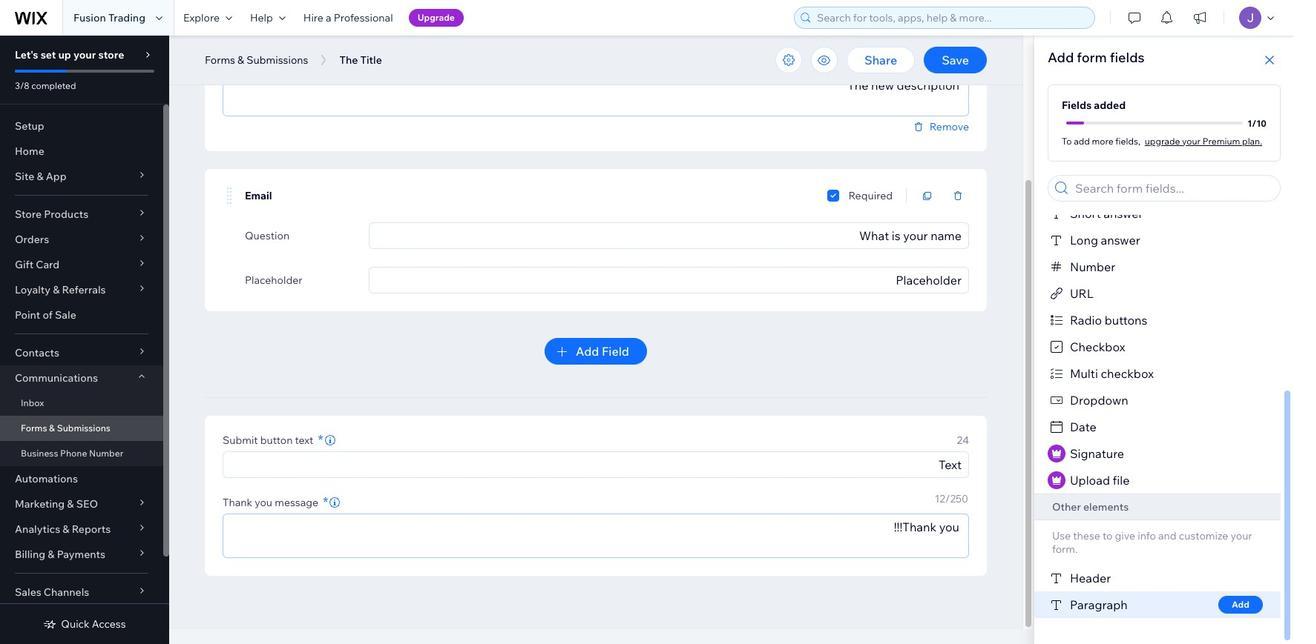 Task type: vqa. For each thing, say whether or not it's contained in the screenshot.
button
yes



Task type: locate. For each thing, give the bounding box(es) containing it.
0 horizontal spatial add
[[576, 344, 599, 359]]

url
[[1070, 286, 1094, 301]]

2 vertical spatial add
[[1232, 600, 1250, 611]]

professional
[[334, 11, 393, 24]]

submissions down inbox link
[[57, 423, 110, 434]]

0 vertical spatial add
[[1048, 49, 1074, 66]]

use
[[1052, 530, 1071, 543]]

trading
[[108, 11, 145, 24]]

& inside dropdown button
[[37, 170, 43, 183]]

0 horizontal spatial forms
[[21, 423, 47, 434]]

1 horizontal spatial forms
[[205, 53, 235, 67]]

1 horizontal spatial add
[[1048, 49, 1074, 66]]

field
[[602, 344, 629, 359]]

& for site & app dropdown button
[[37, 170, 43, 183]]

1 horizontal spatial your
[[1182, 135, 1201, 147]]

app
[[46, 170, 66, 183]]

business phone number
[[21, 448, 123, 459]]

0 horizontal spatial number
[[89, 448, 123, 459]]

orders
[[15, 233, 49, 246]]

up
[[58, 48, 71, 62]]

1 vertical spatial submissions
[[57, 423, 110, 434]]

your right up
[[73, 48, 96, 62]]

and
[[1158, 530, 1177, 543]]

remove button
[[912, 120, 969, 134]]

& up business
[[49, 423, 55, 434]]

forms inside button
[[205, 53, 235, 67]]

add field button
[[545, 338, 647, 365]]

& inside button
[[238, 53, 244, 67]]

your right customize
[[1231, 530, 1252, 543]]

0 vertical spatial forms & submissions
[[205, 53, 308, 67]]

& inside popup button
[[63, 523, 69, 537]]

form
[[1077, 49, 1107, 66]]

2 horizontal spatial add
[[1232, 600, 1250, 611]]

Search form fields... field
[[1071, 176, 1276, 201]]

submissions inside sidebar element
[[57, 423, 110, 434]]

None checkbox
[[828, 187, 840, 205]]

2 vertical spatial your
[[1231, 530, 1252, 543]]

your right upgrade
[[1182, 135, 1201, 147]]

text
[[295, 434, 314, 448]]

loyalty
[[15, 283, 50, 297]]

0 vertical spatial /
[[939, 50, 944, 64]]

automations link
[[0, 467, 163, 492]]

more
[[1092, 135, 1114, 147]]

number down long
[[1070, 260, 1116, 275]]

forms & submissions inside button
[[205, 53, 308, 67]]

answer
[[1104, 206, 1143, 221], [1101, 233, 1140, 248]]

& right loyalty
[[53, 283, 60, 297]]

forms inside sidebar element
[[21, 423, 47, 434]]

answer up long answer
[[1104, 206, 1143, 221]]

0 horizontal spatial /
[[939, 50, 944, 64]]

0 vertical spatial submissions
[[247, 53, 308, 67]]

& right site
[[37, 170, 43, 183]]

marketing
[[15, 498, 65, 511]]

& for billing & payments "dropdown button"
[[48, 548, 55, 562]]

billing & payments
[[15, 548, 105, 562]]

/
[[939, 50, 944, 64], [1252, 118, 1257, 129], [945, 493, 950, 506]]

home
[[15, 145, 44, 158]]

setup
[[15, 119, 44, 133]]

2 horizontal spatial /
[[1252, 118, 1257, 129]]

store products button
[[0, 202, 163, 227]]

checkbox
[[1070, 340, 1125, 355]]

& inside dropdown button
[[53, 283, 60, 297]]

forms & submissions down help
[[205, 53, 308, 67]]

0 vertical spatial *
[[318, 432, 323, 449]]

/ for 1
[[1252, 118, 1257, 129]]

forms down inbox
[[21, 423, 47, 434]]

1 / 10
[[1248, 118, 1267, 129]]

& left reports
[[63, 523, 69, 537]]

* right the text
[[318, 432, 323, 449]]

forms
[[205, 53, 235, 67], [21, 423, 47, 434]]

gift
[[15, 258, 34, 272]]

& for 'loyalty & referrals' dropdown button
[[53, 283, 60, 297]]

0 vertical spatial your
[[73, 48, 96, 62]]

use these to give info and customize your form.
[[1052, 530, 1252, 557]]

& left seo
[[67, 498, 74, 511]]

& inside "dropdown button"
[[48, 548, 55, 562]]

1 vertical spatial answer
[[1101, 233, 1140, 248]]

2 vertical spatial /
[[945, 493, 950, 506]]

site & app button
[[0, 164, 163, 189]]

to
[[1062, 135, 1072, 147]]

let's set up your store
[[15, 48, 124, 62]]

& for forms & submissions button
[[238, 53, 244, 67]]

upgrade your premium plan. button
[[1145, 134, 1262, 148]]

gift card button
[[0, 252, 163, 278]]

& right billing
[[48, 548, 55, 562]]

submissions inside button
[[247, 53, 308, 67]]

sales
[[15, 586, 41, 600]]

19 / 1000
[[928, 50, 968, 64]]

1 vertical spatial forms
[[21, 423, 47, 434]]

2 horizontal spatial your
[[1231, 530, 1252, 543]]

0 vertical spatial number
[[1070, 260, 1116, 275]]

button
[[260, 434, 293, 448]]

* for thank you message *
[[323, 494, 328, 511]]

billing & payments button
[[0, 542, 163, 568]]

hire
[[303, 11, 323, 24]]

add form fields
[[1048, 49, 1145, 66]]

your
[[73, 48, 96, 62], [1182, 135, 1201, 147], [1231, 530, 1252, 543]]

0 horizontal spatial your
[[73, 48, 96, 62]]

19
[[928, 50, 939, 64]]

submissions for forms & submissions link
[[57, 423, 110, 434]]

paragraph
[[1070, 598, 1128, 613]]

set
[[41, 48, 56, 62]]

forms & submissions
[[205, 53, 308, 67], [21, 423, 110, 434]]

submissions down help button
[[247, 53, 308, 67]]

save button
[[924, 47, 987, 73]]

number right phone at the bottom of the page
[[89, 448, 123, 459]]

form.
[[1052, 543, 1078, 557]]

marketing & seo button
[[0, 492, 163, 517]]

upgrade
[[1145, 135, 1180, 147]]

1 vertical spatial *
[[323, 494, 328, 511]]

forms down explore
[[205, 53, 235, 67]]

sidebar element
[[0, 36, 169, 645]]

answer down short answer at the right
[[1101, 233, 1140, 248]]

Add placeholder text… field
[[374, 268, 964, 293]]

add button
[[1219, 597, 1263, 614]]

multi
[[1070, 367, 1098, 381]]

0 vertical spatial forms
[[205, 53, 235, 67]]

1 vertical spatial number
[[89, 448, 123, 459]]

0 horizontal spatial submissions
[[57, 423, 110, 434]]

submissions
[[247, 53, 308, 67], [57, 423, 110, 434]]

250
[[950, 493, 968, 506]]

0 vertical spatial answer
[[1104, 206, 1143, 221]]

fields
[[1062, 99, 1092, 112]]

12 / 250
[[935, 493, 968, 506]]

checkbox
[[1101, 367, 1154, 381]]

the title
[[340, 53, 382, 67]]

*
[[318, 432, 323, 449], [323, 494, 328, 511]]

forms & submissions inside sidebar element
[[21, 423, 110, 434]]

premium
[[1203, 135, 1240, 147]]

0 horizontal spatial forms & submissions
[[21, 423, 110, 434]]

payments
[[57, 548, 105, 562]]

e.g., Thanks for submitting! text field
[[223, 515, 968, 558]]

12
[[935, 493, 945, 506]]

1 vertical spatial /
[[1252, 118, 1257, 129]]

form description
[[223, 54, 305, 68]]

1 vertical spatial forms & submissions
[[21, 423, 110, 434]]

& left description
[[238, 53, 244, 67]]

1 horizontal spatial forms & submissions
[[205, 53, 308, 67]]

1 vertical spatial add
[[576, 344, 599, 359]]

1 horizontal spatial /
[[945, 493, 950, 506]]

forms & submissions up the business phone number
[[21, 423, 110, 434]]

referrals
[[62, 283, 106, 297]]

1 horizontal spatial submissions
[[247, 53, 308, 67]]

* right message
[[323, 494, 328, 511]]

business phone number link
[[0, 442, 163, 467]]

& for marketing & seo popup button
[[67, 498, 74, 511]]

1 horizontal spatial number
[[1070, 260, 1116, 275]]

& inside popup button
[[67, 498, 74, 511]]

the
[[340, 53, 358, 67]]

seo
[[76, 498, 98, 511]]



Task type: describe. For each thing, give the bounding box(es) containing it.
sales channels button
[[0, 580, 163, 606]]

your inside the use these to give info and customize your form.
[[1231, 530, 1252, 543]]

add
[[1074, 135, 1090, 147]]

products
[[44, 208, 88, 221]]

access
[[92, 618, 126, 632]]

help
[[250, 11, 273, 24]]

help button
[[241, 0, 295, 36]]

upgrade
[[418, 12, 455, 23]]

3/8
[[15, 80, 29, 91]]

forms for forms & submissions link
[[21, 423, 47, 434]]

home link
[[0, 139, 163, 164]]

email
[[245, 189, 272, 203]]

1000
[[944, 50, 968, 64]]

site
[[15, 170, 34, 183]]

customize
[[1179, 530, 1228, 543]]

/ for 19
[[939, 50, 944, 64]]

let's
[[15, 48, 38, 62]]

forms & submissions for forms & submissions button
[[205, 53, 308, 67]]

store products
[[15, 208, 88, 221]]

& for the 'analytics & reports' popup button at the bottom of page
[[63, 523, 69, 537]]

a
[[326, 11, 331, 24]]

point
[[15, 309, 40, 322]]

10
[[1257, 118, 1267, 129]]

number inside sidebar element
[[89, 448, 123, 459]]

elements
[[1084, 501, 1129, 514]]

question
[[245, 229, 290, 243]]

your inside sidebar element
[[73, 48, 96, 62]]

forms for forms & submissions button
[[205, 53, 235, 67]]

forms & submissions for forms & submissions link
[[21, 423, 110, 434]]

loyalty & referrals
[[15, 283, 106, 297]]

description
[[250, 54, 305, 68]]

analytics & reports button
[[0, 517, 163, 542]]

Type your question here... field
[[374, 223, 964, 249]]

reports
[[72, 523, 111, 537]]

business
[[21, 448, 58, 459]]

message
[[275, 496, 319, 510]]

title
[[360, 53, 382, 67]]

point of sale
[[15, 309, 76, 322]]

date
[[1070, 420, 1097, 435]]

inbox
[[21, 398, 44, 409]]

Add a short description... text field
[[223, 73, 968, 116]]

save
[[942, 53, 969, 68]]

answer for short answer
[[1104, 206, 1143, 221]]

added
[[1094, 99, 1126, 112]]

long answer
[[1070, 233, 1140, 248]]

forms & submissions link
[[0, 416, 163, 442]]

communications button
[[0, 366, 163, 391]]

fields added
[[1062, 99, 1126, 112]]

signature
[[1070, 447, 1124, 462]]

sale
[[55, 309, 76, 322]]

hire a professional link
[[295, 0, 402, 36]]

fusion
[[73, 11, 106, 24]]

to add more fields, upgrade your premium plan.
[[1062, 135, 1262, 147]]

Search for tools, apps, help & more... field
[[813, 7, 1090, 28]]

form
[[223, 54, 248, 68]]

/ for 12
[[945, 493, 950, 506]]

submissions for forms & submissions button
[[247, 53, 308, 67]]

e.g., Submit field
[[228, 453, 964, 478]]

give
[[1115, 530, 1136, 543]]

answer for long answer
[[1101, 233, 1140, 248]]

point of sale link
[[0, 303, 163, 328]]

of
[[43, 309, 53, 322]]

communications
[[15, 372, 98, 385]]

phone
[[60, 448, 87, 459]]

sales channels
[[15, 586, 89, 600]]

card
[[36, 258, 60, 272]]

short answer
[[1070, 206, 1143, 221]]

dropdown
[[1070, 393, 1129, 408]]

inbox link
[[0, 391, 163, 416]]

& for forms & submissions link
[[49, 423, 55, 434]]

orders button
[[0, 227, 163, 252]]

info
[[1138, 530, 1156, 543]]

24
[[957, 434, 969, 448]]

upgrade button
[[409, 9, 464, 27]]

add for add form fields
[[1048, 49, 1074, 66]]

multi checkbox
[[1070, 367, 1154, 381]]

1 vertical spatial your
[[1182, 135, 1201, 147]]

loyalty & referrals button
[[0, 278, 163, 303]]

fields
[[1110, 49, 1145, 66]]

file
[[1113, 473, 1130, 488]]

store
[[98, 48, 124, 62]]

fields,
[[1116, 135, 1141, 147]]

analytics & reports
[[15, 523, 111, 537]]

buttons
[[1105, 313, 1148, 328]]

contacts button
[[0, 341, 163, 366]]

quick access button
[[43, 618, 126, 632]]

add for add field
[[576, 344, 599, 359]]

placeholder
[[245, 274, 302, 287]]

share button
[[847, 47, 915, 73]]

* for submit button text *
[[318, 432, 323, 449]]

submit
[[223, 434, 258, 448]]

quick access
[[61, 618, 126, 632]]

upload file
[[1070, 473, 1130, 488]]

remove
[[930, 120, 969, 134]]

header
[[1070, 571, 1111, 586]]

forms & submissions button
[[197, 49, 316, 71]]

plan.
[[1242, 135, 1262, 147]]

to
[[1103, 530, 1113, 543]]

channels
[[44, 586, 89, 600]]

setup link
[[0, 114, 163, 139]]

radio
[[1070, 313, 1102, 328]]



